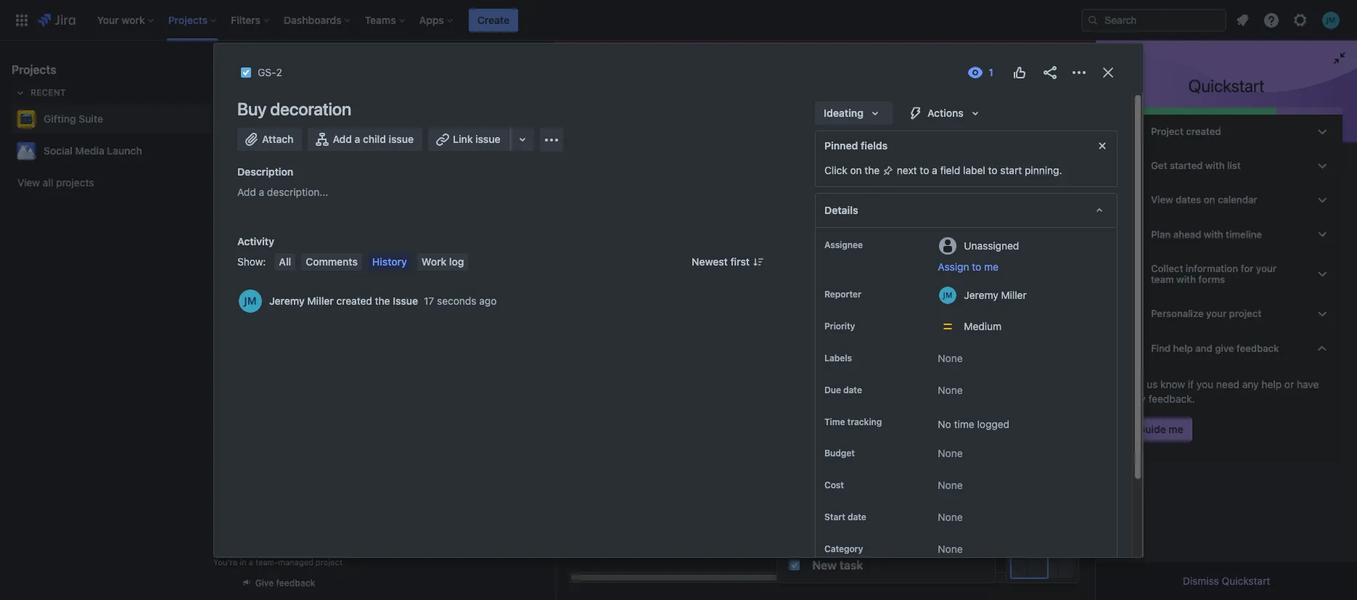 Task type: locate. For each thing, give the bounding box(es) containing it.
feedback right give
[[1237, 342, 1280, 354]]

issue
[[389, 133, 414, 145], [476, 133, 501, 145]]

0 vertical spatial date
[[844, 385, 863, 396]]

assign
[[938, 261, 970, 273]]

0 vertical spatial feedback
[[1237, 342, 1280, 354]]

0 horizontal spatial me
[[985, 261, 999, 273]]

on
[[851, 164, 862, 176]]

seconds
[[437, 295, 477, 307]]

1 horizontal spatial me
[[1169, 423, 1184, 435]]

any down 'let'
[[1130, 393, 1146, 405]]

date
[[844, 385, 863, 396], [848, 512, 867, 523]]

0 horizontal spatial jeremy
[[269, 295, 305, 307]]

help inside let us know if you need any help or have any feedback.
[[1262, 378, 1282, 390]]

and
[[1196, 342, 1213, 354]]

2 horizontal spatial to
[[989, 164, 998, 176]]

unassigned
[[965, 239, 1020, 252]]

find help and give feedback button
[[1111, 332, 1343, 366]]

feedback.
[[1149, 393, 1196, 405]]

start
[[1001, 164, 1023, 176]]

give feedback button
[[232, 571, 324, 595]]

me down unassigned at the top
[[985, 261, 999, 273]]

add for add a child issue
[[333, 133, 352, 145]]

vote options: no one has voted for this issue yet. image
[[1012, 64, 1029, 81]]

to inside button
[[972, 261, 982, 273]]

newest first button
[[683, 253, 773, 271]]

media
[[75, 145, 104, 157]]

0 vertical spatial add
[[333, 133, 352, 145]]

1 vertical spatial any
[[1130, 393, 1146, 405]]

created
[[337, 295, 372, 307]]

link
[[453, 133, 473, 145]]

task
[[840, 559, 863, 572]]

1 horizontal spatial to
[[972, 261, 982, 273]]

1 horizontal spatial miller
[[1002, 289, 1027, 301]]

1 vertical spatial the
[[375, 295, 390, 307]]

reporter pin to top. only you can see pinned fields. image
[[865, 289, 876, 301]]

the left the issue on the left of page
[[375, 295, 390, 307]]

1 horizontal spatial help
[[1262, 378, 1282, 390]]

you're in a team-managed project
[[214, 558, 343, 567]]

give feedback
[[255, 578, 315, 589]]

feedback down managed
[[276, 578, 315, 589]]

to for a
[[920, 164, 930, 176]]

help inside dropdown button
[[1174, 342, 1194, 354]]

field
[[941, 164, 961, 176]]

work
[[422, 256, 447, 268]]

know
[[1161, 378, 1186, 390]]

tab list
[[565, 84, 1088, 121]]

social media launch
[[44, 145, 142, 157]]

help left "or"
[[1262, 378, 1282, 390]]

date left due date pin to top. only you can see pinned fields. icon
[[844, 385, 863, 396]]

progress bar
[[1111, 107, 1343, 115]]

miller down assign to me button
[[1002, 289, 1027, 301]]

ago
[[479, 295, 497, 307]]

1 horizontal spatial issue
[[476, 133, 501, 145]]

to left "start"
[[989, 164, 998, 176]]

checked image
[[1123, 340, 1140, 357]]

menu bar containing all
[[272, 253, 472, 271]]

you're
[[214, 558, 238, 567]]

1 vertical spatial add
[[237, 186, 256, 198]]

0 horizontal spatial issue
[[389, 133, 414, 145]]

1 vertical spatial feedback
[[276, 578, 315, 589]]

none for labels
[[938, 352, 963, 365]]

the right on
[[865, 164, 880, 176]]

assignee pin to top. only you can see pinned fields. image
[[866, 240, 878, 251]]

add inside button
[[333, 133, 352, 145]]

none for budget
[[938, 448, 963, 460]]

if
[[1189, 378, 1195, 390]]

none for category
[[938, 543, 963, 556]]

category pin to top. only you can see pinned fields. image
[[878, 544, 890, 556]]

0 horizontal spatial to
[[920, 164, 930, 176]]

pages
[[887, 91, 916, 103]]

due date
[[825, 385, 863, 396]]

add left child
[[333, 133, 352, 145]]

date right start
[[848, 512, 867, 523]]

close image
[[1100, 64, 1118, 81]]

0 vertical spatial help
[[1174, 342, 1194, 354]]

forms
[[839, 91, 869, 103]]

add app image
[[543, 131, 560, 148]]

copy link to issue image
[[279, 66, 291, 78]]

add a child issue
[[333, 133, 414, 145]]

buy
[[237, 99, 267, 119]]

0
[[850, 208, 856, 220]]

add
[[333, 133, 352, 145], [237, 186, 256, 198]]

0 horizontal spatial help
[[1174, 342, 1194, 354]]

gs-2 link
[[258, 64, 282, 81]]

2 none from the top
[[938, 384, 963, 396]]

team-
[[256, 558, 278, 567]]

reporter
[[825, 289, 862, 300]]

pinned fields
[[825, 139, 888, 152]]

gs-
[[258, 66, 276, 78]]

logged
[[978, 418, 1010, 431]]

labels
[[825, 353, 852, 364]]

6 none from the top
[[938, 543, 963, 556]]

1 horizontal spatial the
[[865, 164, 880, 176]]

in
[[240, 558, 247, 567]]

timeline link
[[778, 84, 825, 110]]

1 none from the top
[[938, 352, 963, 365]]

any
[[1243, 378, 1260, 390], [1130, 393, 1146, 405]]

me right guide
[[1169, 423, 1184, 435]]

date for due date
[[844, 385, 863, 396]]

1 vertical spatial date
[[848, 512, 867, 523]]

pages link
[[884, 84, 919, 110]]

0 horizontal spatial feedback
[[276, 578, 315, 589]]

1 horizontal spatial add
[[333, 133, 352, 145]]

any right need
[[1243, 378, 1260, 390]]

0 vertical spatial me
[[985, 261, 999, 273]]

miller left created
[[307, 295, 334, 307]]

a right in
[[249, 558, 253, 567]]

category
[[825, 544, 864, 555]]

you
[[1197, 378, 1214, 390]]

issue right link
[[476, 133, 501, 145]]

1 horizontal spatial any
[[1243, 378, 1260, 390]]

new
[[812, 559, 837, 572]]

jeremy down 'assign to me'
[[965, 289, 999, 301]]

hide message image
[[1094, 137, 1112, 155]]

menu bar inside buy decoration dialog
[[272, 253, 472, 271]]

5 none from the top
[[938, 511, 963, 524]]

issues
[[934, 91, 964, 103]]

jeremy miller
[[965, 289, 1027, 301]]

primary element
[[9, 0, 1082, 40]]

1 horizontal spatial feedback
[[1237, 342, 1280, 354]]

click
[[825, 164, 848, 176]]

jira image
[[38, 11, 75, 29], [38, 11, 75, 29]]

social
[[44, 145, 73, 157]]

help left the and
[[1174, 342, 1194, 354]]

show:
[[237, 256, 266, 268]]

give
[[1216, 342, 1235, 354]]

actions button
[[899, 102, 993, 125]]

0 horizontal spatial miller
[[307, 295, 334, 307]]

1 vertical spatial quickstart
[[1222, 575, 1271, 587]]

a left child
[[355, 133, 360, 145]]

jeremy down all button at left
[[269, 295, 305, 307]]

due
[[825, 385, 842, 396]]

to
[[920, 164, 930, 176], [989, 164, 998, 176], [972, 261, 982, 273]]

1 vertical spatial me
[[1169, 423, 1184, 435]]

3 none from the top
[[938, 448, 963, 460]]

to right next
[[920, 164, 930, 176]]

menu bar
[[272, 253, 472, 271]]

0 horizontal spatial add
[[237, 186, 256, 198]]

to right assign at right top
[[972, 261, 982, 273]]

description
[[237, 166, 294, 178]]

1 vertical spatial help
[[1262, 378, 1282, 390]]

collapse recent projects image
[[12, 84, 29, 102]]

view all projects link
[[12, 170, 545, 196]]

due date pin to top. only you can see pinned fields. image
[[865, 385, 877, 396]]

add down description
[[237, 186, 256, 198]]

a down description
[[259, 186, 264, 198]]

tracking
[[848, 417, 882, 428]]

newest first
[[692, 256, 750, 268]]

link issue
[[453, 133, 501, 145]]

gifting suite
[[44, 113, 103, 125]]

give
[[255, 578, 274, 589]]

create
[[478, 13, 510, 26]]

1 horizontal spatial jeremy
[[965, 289, 999, 301]]

feedback inside dropdown button
[[1237, 342, 1280, 354]]

issue right child
[[389, 133, 414, 145]]

tab list containing timeline
[[565, 84, 1088, 121]]

guide
[[1139, 423, 1167, 435]]

buy decoration
[[237, 99, 351, 119]]

suite
[[79, 113, 103, 125]]

budget pin to top. only you can see pinned fields. image
[[858, 448, 870, 460]]

to for me
[[972, 261, 982, 273]]



Task type: describe. For each thing, give the bounding box(es) containing it.
assign to me
[[938, 261, 999, 273]]

17
[[424, 295, 434, 307]]

assignee
[[825, 240, 863, 251]]

time
[[955, 418, 975, 431]]

time tracking
[[825, 417, 882, 428]]

attach
[[262, 133, 294, 145]]

activity
[[237, 235, 274, 248]]

jeremy for jeremy miller created the issue 17 seconds ago
[[269, 295, 305, 307]]

click on the
[[825, 164, 883, 176]]

0 vertical spatial the
[[865, 164, 880, 176]]

view all projects
[[17, 176, 94, 189]]

pinned
[[825, 139, 859, 152]]

start date
[[825, 512, 867, 523]]

add a child issue button
[[308, 128, 423, 151]]

social media launch link
[[12, 137, 539, 166]]

jeremy miller created the issue 17 seconds ago
[[269, 295, 497, 307]]

child
[[363, 133, 386, 145]]

none for start date
[[938, 511, 963, 524]]

actions image
[[1071, 64, 1088, 81]]

dismiss
[[1183, 575, 1220, 587]]

comments button
[[302, 253, 362, 271]]

pinning.
[[1025, 164, 1063, 176]]

next to a field label to start pinning.
[[895, 164, 1063, 176]]

dismiss quickstart link
[[1183, 575, 1271, 587]]

feedback inside button
[[276, 578, 315, 589]]

need
[[1217, 378, 1240, 390]]

jeremy for jeremy miller
[[965, 289, 999, 301]]

none for due date
[[938, 384, 963, 396]]

gifting suite link
[[12, 105, 539, 134]]

new task button
[[777, 548, 995, 583]]

add a description...
[[237, 186, 328, 198]]

next
[[897, 164, 918, 176]]

ideating button
[[815, 102, 893, 125]]

issue
[[393, 295, 418, 307]]

newest first image
[[753, 256, 765, 268]]

minimize image
[[1332, 49, 1349, 67]]

planning 0
[[801, 208, 856, 220]]

0 vertical spatial any
[[1243, 378, 1260, 390]]

labels pin to top. only you can see pinned fields. image
[[855, 353, 867, 365]]

issues link
[[931, 84, 967, 110]]

2 issue from the left
[[476, 133, 501, 145]]

timeline
[[781, 91, 822, 103]]

0 horizontal spatial any
[[1130, 393, 1146, 405]]

newest
[[692, 256, 728, 268]]

time
[[825, 417, 846, 428]]

no time logged
[[938, 418, 1010, 431]]

miller for jeremy miller
[[1002, 289, 1027, 301]]

0 horizontal spatial the
[[375, 295, 390, 307]]

a inside button
[[355, 133, 360, 145]]

priority
[[825, 321, 856, 332]]

date for start date
[[848, 512, 867, 523]]

view
[[17, 176, 40, 189]]

launch
[[107, 145, 142, 157]]

new task
[[812, 559, 863, 572]]

recent
[[30, 87, 66, 98]]

add for add a description...
[[237, 186, 256, 198]]

gs-2
[[258, 66, 282, 78]]

link web pages and more image
[[514, 131, 531, 148]]

guide me
[[1139, 423, 1184, 435]]

details element
[[815, 193, 1118, 228]]

Search field
[[1082, 8, 1227, 32]]

decoration
[[270, 99, 351, 119]]

buy decoration dialog
[[214, 44, 1144, 601]]

miller for jeremy miller created the issue 17 seconds ago
[[307, 295, 334, 307]]

assign to me button
[[938, 260, 1103, 274]]

task image
[[240, 67, 252, 78]]

ideating
[[824, 107, 864, 119]]

me inside button
[[1169, 423, 1184, 435]]

a left field
[[932, 164, 938, 176]]

search image
[[1088, 14, 1099, 26]]

all button
[[275, 253, 296, 271]]

description...
[[267, 186, 328, 198]]

task icon image
[[789, 560, 801, 571]]

find
[[1152, 342, 1171, 354]]

cost
[[825, 480, 844, 491]]

budget
[[825, 448, 855, 459]]

attach button
[[237, 128, 302, 151]]

create button
[[469, 8, 518, 32]]

work log
[[422, 256, 464, 268]]

share image
[[1042, 64, 1059, 81]]

projects
[[12, 63, 56, 76]]

guide me button
[[1130, 418, 1193, 441]]

managed
[[278, 558, 314, 567]]

all
[[43, 176, 53, 189]]

0 vertical spatial quickstart
[[1189, 76, 1265, 96]]

forms link
[[836, 84, 872, 110]]

me inside button
[[985, 261, 999, 273]]

create banner
[[0, 0, 1358, 41]]

dismiss quickstart
[[1183, 575, 1271, 587]]

start
[[825, 512, 846, 523]]

or
[[1285, 378, 1295, 390]]

let us know if you need any help or have any feedback.
[[1130, 378, 1320, 405]]

1 issue from the left
[[389, 133, 414, 145]]

label
[[964, 164, 986, 176]]

gifting
[[44, 113, 76, 125]]

let
[[1130, 378, 1145, 390]]

4 none from the top
[[938, 480, 963, 492]]

comments
[[306, 256, 358, 268]]

project
[[316, 558, 343, 567]]

fields
[[861, 139, 888, 152]]

us
[[1147, 378, 1158, 390]]



Task type: vqa. For each thing, say whether or not it's contained in the screenshot.
Projects popup button
no



